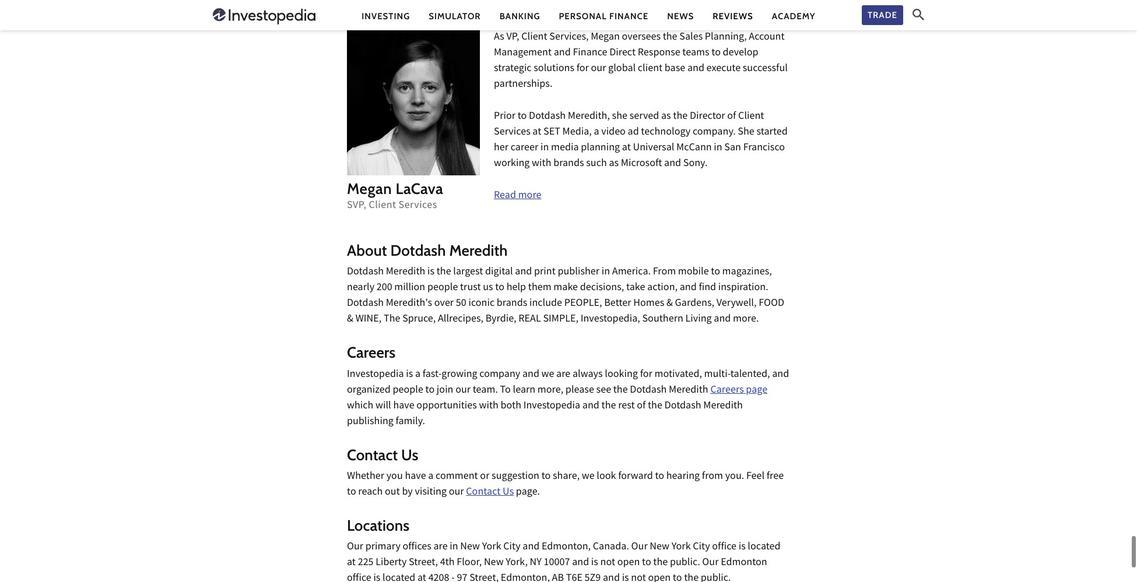 Task type: describe. For each thing, give the bounding box(es) containing it.
page.
[[516, 485, 540, 501]]

banking link
[[500, 10, 540, 22]]

investopedia,
[[581, 312, 640, 328]]

0 vertical spatial as
[[661, 109, 671, 125]]

real
[[519, 312, 541, 328]]

better
[[604, 297, 631, 312]]

magazines,
[[722, 265, 772, 281]]

services inside 'prior to dotdash meredith, she served as the director of client services at set media, a video ad technology company. she started her career in media planning at universal mccann in san francisco working with brands such as microsoft and sony.'
[[494, 125, 531, 141]]

us
[[483, 281, 493, 297]]

careers page which will have opportunities with both investopedia and the rest of the dotdash meredith publishing family.
[[347, 383, 768, 430]]

1 horizontal spatial new
[[484, 556, 504, 572]]

by
[[402, 485, 413, 501]]

lacava
[[396, 180, 443, 198]]

1 horizontal spatial street,
[[470, 572, 499, 583]]

megan inside as vp, client services, megan oversees the sales planning, account management and finance direct response teams to develop strategic solutions for our global client base and execute successful partnerships.
[[591, 30, 620, 46]]

5z9
[[585, 572, 601, 583]]

please
[[566, 383, 594, 399]]

response
[[638, 46, 681, 61]]

contact for contact us page.
[[466, 485, 501, 501]]

1 horizontal spatial public.
[[701, 572, 731, 583]]

academy
[[772, 11, 816, 21]]

edmonton
[[721, 556, 767, 572]]

0 horizontal spatial open
[[618, 556, 640, 572]]

1 vertical spatial located
[[383, 572, 416, 583]]

multi-
[[704, 367, 731, 383]]

southern
[[642, 312, 684, 328]]

and right 5z9
[[603, 572, 620, 583]]

1 horizontal spatial our
[[631, 540, 648, 556]]

management
[[494, 46, 552, 61]]

vp,
[[507, 30, 519, 46]]

2 horizontal spatial new
[[650, 540, 670, 556]]

more.
[[733, 312, 759, 328]]

she
[[738, 125, 755, 141]]

of inside careers page which will have opportunities with both investopedia and the rest of the dotdash meredith publishing family.
[[637, 399, 646, 414]]

4208
[[429, 572, 449, 583]]

publishing
[[347, 414, 394, 430]]

personal finance
[[559, 11, 649, 21]]

investopedia inside investopedia is a fast-growing company and we are always looking for motivated, multi-talented, and organized people to join our team. to learn more, please see the dotdash meredith
[[347, 367, 404, 383]]

to inside investopedia is a fast-growing company and we are always looking for motivated, multi-talented, and organized people to join our team. to learn more, please see the dotdash meredith
[[426, 383, 435, 399]]

the inside about dotdash meredith dotdash meredith is the largest digital and print publisher in america. from mobile to magazines, nearly 200 million people trust us to help them make decisions, take action, and find inspiration. dotdash meredith's over 50 iconic brands include people, better homes & gardens, verywell, food & wine, the spruce, allrecipes, byrdie, real simple, investopedia, southern living and more.
[[437, 265, 451, 281]]

whether
[[347, 469, 384, 485]]

oversees
[[622, 30, 661, 46]]

take
[[626, 281, 645, 297]]

largest
[[453, 265, 483, 281]]

director
[[690, 109, 725, 125]]

investopedia inside careers page which will have opportunities with both investopedia and the rest of the dotdash meredith publishing family.
[[524, 399, 581, 414]]

floor,
[[457, 556, 482, 572]]

meredith up largest
[[449, 242, 508, 260]]

and left 10007
[[523, 540, 540, 556]]

t6e
[[566, 572, 583, 583]]

set
[[544, 125, 561, 141]]

which
[[347, 399, 374, 414]]

more,
[[538, 383, 564, 399]]

solutions
[[534, 61, 575, 77]]

our inside investopedia is a fast-growing company and we are always looking for motivated, multi-talented, and organized people to join our team. to learn more, please see the dotdash meredith
[[456, 383, 471, 399]]

primary
[[366, 540, 401, 556]]

allrecipes,
[[438, 312, 484, 328]]

such
[[586, 156, 607, 172]]

services inside megan lacava svp, client services
[[399, 198, 437, 214]]

our inside whether you have a comment or suggestion to share, we look forward to hearing from you. feel free to reach out by visiting our
[[449, 485, 464, 501]]

us for contact us page.
[[503, 485, 514, 501]]

megan lacava black and white headshot image
[[347, 30, 480, 176]]

investing link
[[362, 10, 410, 22]]

and right to
[[523, 367, 540, 383]]

media
[[551, 141, 579, 156]]

200
[[377, 281, 392, 297]]

0 horizontal spatial office
[[347, 572, 371, 583]]

teams
[[683, 46, 710, 61]]

digital
[[485, 265, 513, 281]]

the inside investopedia is a fast-growing company and we are always looking for motivated, multi-talented, and organized people to join our team. to learn more, please see the dotdash meredith
[[613, 383, 628, 399]]

out
[[385, 485, 400, 501]]

sales
[[680, 30, 703, 46]]

dotdash left meredith's
[[347, 297, 384, 312]]

a inside investopedia is a fast-growing company and we are always looking for motivated, multi-talented, and organized people to join our team. to learn more, please see the dotdash meredith
[[415, 367, 421, 383]]

are inside locations our primary offices are in new york city and edmonton, canada. our new york city office is located at 225 liberty street, 4th floor, new york, ny 10007 and is not open to the public. our edmonton office is located at 4208 - 97 street, edmonton, ab t6e 5z9 and is not open to the public.
[[434, 540, 448, 556]]

megan lacava svp, client services
[[347, 180, 443, 214]]

simulator link
[[429, 10, 481, 22]]

and inside careers page which will have opportunities with both investopedia and the rest of the dotdash meredith publishing family.
[[583, 399, 600, 414]]

and left find
[[680, 281, 697, 297]]

as
[[494, 30, 504, 46]]

she
[[612, 109, 628, 125]]

finance inside as vp, client services, megan oversees the sales planning, account management and finance direct response teams to develop strategic solutions for our global client base and execute successful partnerships.
[[573, 46, 608, 61]]

the right canada. on the bottom right of the page
[[654, 556, 668, 572]]

global
[[608, 61, 636, 77]]

have inside careers page which will have opportunities with both investopedia and the rest of the dotdash meredith publishing family.
[[393, 399, 415, 414]]

we inside investopedia is a fast-growing company and we are always looking for motivated, multi-talented, and organized people to join our team. to learn more, please see the dotdash meredith
[[542, 367, 554, 383]]

the inside 'prior to dotdash meredith, she served as the director of client services at set media, a video ad technology company. she started her career in media planning at universal mccann in san francisco working with brands such as microsoft and sony.'
[[673, 109, 688, 125]]

at left 4208
[[418, 572, 426, 583]]

food
[[759, 297, 785, 312]]

people,
[[564, 297, 602, 312]]

client inside as vp, client services, megan oversees the sales planning, account management and finance direct response teams to develop strategic solutions for our global client base and execute successful partnerships.
[[522, 30, 548, 46]]

verywell,
[[717, 297, 757, 312]]

reach
[[358, 485, 383, 501]]

0 vertical spatial edmonton,
[[542, 540, 591, 556]]

1 vertical spatial edmonton,
[[501, 572, 550, 583]]

meredith inside investopedia is a fast-growing company and we are always looking for motivated, multi-talented, and organized people to join our team. to learn more, please see the dotdash meredith
[[669, 383, 709, 399]]

10007
[[544, 556, 570, 572]]

prior
[[494, 109, 516, 125]]

develop
[[723, 46, 759, 61]]

brands inside about dotdash meredith dotdash meredith is the largest digital and print publisher in america. from mobile to magazines, nearly 200 million people trust us to help them make decisions, take action, and find inspiration. dotdash meredith's over 50 iconic brands include people, better homes & gardens, verywell, food & wine, the spruce, allrecipes, byrdie, real simple, investopedia, southern living and more.
[[497, 297, 528, 312]]

careers for careers page which will have opportunities with both investopedia and the rest of the dotdash meredith publishing family.
[[711, 383, 744, 399]]

offices
[[403, 540, 432, 556]]

and right the base
[[688, 61, 705, 77]]

feel
[[747, 469, 765, 485]]

search image
[[913, 9, 925, 20]]

investopedia homepage image
[[213, 7, 316, 26]]

1 horizontal spatial not
[[631, 572, 646, 583]]

started
[[757, 125, 788, 141]]

find
[[699, 281, 716, 297]]

working
[[494, 156, 530, 172]]

reviews link
[[713, 10, 754, 22]]

successful
[[743, 61, 788, 77]]

partnerships.
[[494, 77, 553, 93]]

and right management
[[554, 46, 571, 61]]

sony.
[[683, 156, 708, 172]]

client inside megan lacava svp, client services
[[369, 198, 396, 214]]

free
[[767, 469, 784, 485]]

1 york from the left
[[482, 540, 501, 556]]

0 horizontal spatial not
[[601, 556, 615, 572]]

the left edmonton
[[684, 572, 699, 583]]

you
[[387, 469, 403, 485]]

action,
[[647, 281, 678, 297]]

personal
[[559, 11, 607, 21]]

for inside as vp, client services, megan oversees the sales planning, account management and finance direct response teams to develop strategic solutions for our global client base and execute successful partnerships.
[[577, 61, 589, 77]]

dotdash inside 'prior to dotdash meredith, she served as the director of client services at set media, a video ad technology company. she started her career in media planning at universal mccann in san francisco working with brands such as microsoft and sony.'
[[529, 109, 566, 125]]

technology
[[641, 125, 691, 141]]

will
[[376, 399, 391, 414]]

liberty
[[376, 556, 407, 572]]

include
[[530, 297, 562, 312]]

million
[[395, 281, 425, 297]]

team.
[[473, 383, 498, 399]]

looking
[[605, 367, 638, 383]]

and right page in the bottom of the page
[[772, 367, 789, 383]]

at left "225"
[[347, 556, 356, 572]]



Task type: vqa. For each thing, say whether or not it's contained in the screenshot.
'earn 2 miles per $1 spent on purchases from united, including tickets, economy plus®, inflight food, beverages, and wi-fi, and other united charges. 2 miles per $1 spent on dining, including eligible delivery services. 2 miles per $1 spent on hotel accommodations when purchased directly with the hotel. 1 mile per $1 spent on all other purchases.'
no



Task type: locate. For each thing, give the bounding box(es) containing it.
help
[[507, 281, 526, 297]]

our inside as vp, client services, megan oversees the sales planning, account management and finance direct response teams to develop strategic solutions for our global client base and execute successful partnerships.
[[591, 61, 606, 77]]

with left "both"
[[479, 399, 499, 414]]

2 horizontal spatial client
[[738, 109, 764, 125]]

1 horizontal spatial a
[[428, 469, 434, 485]]

a left video
[[594, 125, 599, 141]]

us for contact us
[[401, 446, 419, 465]]

read
[[494, 188, 516, 204]]

street, left 4th
[[409, 556, 438, 572]]

and
[[554, 46, 571, 61], [688, 61, 705, 77], [664, 156, 681, 172], [515, 265, 532, 281], [680, 281, 697, 297], [714, 312, 731, 328], [523, 367, 540, 383], [772, 367, 789, 383], [583, 399, 600, 414], [523, 540, 540, 556], [572, 556, 589, 572], [603, 572, 620, 583]]

1 vertical spatial careers
[[711, 383, 744, 399]]

meredith's
[[386, 297, 432, 312]]

a left comment
[[428, 469, 434, 485]]

1 vertical spatial megan
[[347, 180, 392, 198]]

dotdash down motivated,
[[665, 399, 702, 414]]

0 horizontal spatial of
[[637, 399, 646, 414]]

careers inside careers page which will have opportunities with both investopedia and the rest of the dotdash meredith publishing family.
[[711, 383, 744, 399]]

the right rest
[[648, 399, 663, 414]]

in left san
[[714, 141, 723, 156]]

see
[[596, 383, 611, 399]]

edmonton, left ab
[[501, 572, 550, 583]]

0 horizontal spatial megan
[[347, 180, 392, 198]]

1 horizontal spatial us
[[503, 485, 514, 501]]

people left trust
[[427, 281, 458, 297]]

edmonton,
[[542, 540, 591, 556], [501, 572, 550, 583]]

and inside 'prior to dotdash meredith, she served as the director of client services at set media, a video ad technology company. she started her career in media planning at universal mccann in san francisco working with brands such as microsoft and sony.'
[[664, 156, 681, 172]]

1 vertical spatial as
[[609, 156, 619, 172]]

services up working
[[494, 125, 531, 141]]

fast-
[[423, 367, 442, 383]]

0 vertical spatial finance
[[610, 11, 649, 21]]

0 vertical spatial of
[[728, 109, 736, 125]]

and left print
[[515, 265, 532, 281]]

0 horizontal spatial with
[[479, 399, 499, 414]]

new left york,
[[484, 556, 504, 572]]

rest
[[618, 399, 635, 414]]

of left she
[[728, 109, 736, 125]]

1 horizontal spatial investopedia
[[524, 399, 581, 414]]

we inside whether you have a comment or suggestion to share, we look forward to hearing from you. feel free to reach out by visiting our
[[582, 469, 595, 485]]

finance up oversees in the top of the page
[[610, 11, 649, 21]]

forward
[[618, 469, 653, 485]]

1 horizontal spatial located
[[748, 540, 781, 556]]

for
[[577, 61, 589, 77], [640, 367, 653, 383]]

the left rest
[[602, 399, 616, 414]]

mobile
[[678, 265, 709, 281]]

is inside investopedia is a fast-growing company and we are always looking for motivated, multi-talented, and organized people to join our team. to learn more, please see the dotdash meredith
[[406, 367, 413, 383]]

1 vertical spatial finance
[[573, 46, 608, 61]]

0 vertical spatial careers
[[347, 344, 396, 362]]

the left largest
[[437, 265, 451, 281]]

trade
[[868, 10, 898, 20]]

0 vertical spatial located
[[748, 540, 781, 556]]

people inside investopedia is a fast-growing company and we are always looking for motivated, multi-talented, and organized people to join our team. to learn more, please see the dotdash meredith
[[393, 383, 423, 399]]

is inside about dotdash meredith dotdash meredith is the largest digital and print publisher in america. from mobile to magazines, nearly 200 million people trust us to help them make decisions, take action, and find inspiration. dotdash meredith's over 50 iconic brands include people, better homes & gardens, verywell, food & wine, the spruce, allrecipes, byrdie, real simple, investopedia, southern living and more.
[[428, 265, 435, 281]]

street,
[[409, 556, 438, 572], [470, 572, 499, 583]]

meredith inside careers page which will have opportunities with both investopedia and the rest of the dotdash meredith publishing family.
[[704, 399, 743, 414]]

in up -
[[450, 540, 458, 556]]

1 vertical spatial we
[[582, 469, 595, 485]]

-
[[452, 572, 455, 583]]

0 vertical spatial megan
[[591, 30, 620, 46]]

0 vertical spatial contact
[[347, 446, 398, 465]]

1 vertical spatial client
[[738, 109, 764, 125]]

in inside about dotdash meredith dotdash meredith is the largest digital and print publisher in america. from mobile to magazines, nearly 200 million people trust us to help them make decisions, take action, and find inspiration. dotdash meredith's over 50 iconic brands include people, better homes & gardens, verywell, food & wine, the spruce, allrecipes, byrdie, real simple, investopedia, southern living and more.
[[602, 265, 610, 281]]

are left always
[[557, 367, 571, 383]]

careers
[[347, 344, 396, 362], [711, 383, 744, 399]]

1 vertical spatial are
[[434, 540, 448, 556]]

our left the primary
[[347, 540, 363, 556]]

have
[[393, 399, 415, 414], [405, 469, 426, 485]]

meredith left careers page 'link'
[[669, 383, 709, 399]]

0 horizontal spatial contact
[[347, 446, 398, 465]]

always
[[573, 367, 603, 383]]

0 horizontal spatial are
[[434, 540, 448, 556]]

our right join
[[456, 383, 471, 399]]

0 horizontal spatial services
[[399, 198, 437, 214]]

for inside investopedia is a fast-growing company and we are always looking for motivated, multi-talented, and organized people to join our team. to learn more, please see the dotdash meredith
[[640, 367, 653, 383]]

0 horizontal spatial public.
[[670, 556, 700, 572]]

investing
[[362, 11, 410, 21]]

0 horizontal spatial street,
[[409, 556, 438, 572]]

0 horizontal spatial new
[[460, 540, 480, 556]]

learn
[[513, 383, 536, 399]]

as right served
[[661, 109, 671, 125]]

at left set
[[533, 125, 542, 141]]

careers down wine,
[[347, 344, 396, 362]]

1 vertical spatial services
[[399, 198, 437, 214]]

1 horizontal spatial york
[[672, 540, 691, 556]]

brands inside 'prior to dotdash meredith, she served as the director of client services at set media, a video ad technology company. she started her career in media planning at universal mccann in san francisco working with brands such as microsoft and sony.'
[[554, 156, 584, 172]]

of inside 'prior to dotdash meredith, she served as the director of client services at set media, a video ad technology company. she started her career in media planning at universal mccann in san francisco working with brands such as microsoft and sony.'
[[728, 109, 736, 125]]

the inside as vp, client services, megan oversees the sales planning, account management and finance direct response teams to develop strategic solutions for our global client base and execute successful partnerships.
[[663, 30, 678, 46]]

not right t6e at the bottom of the page
[[601, 556, 615, 572]]

1 horizontal spatial open
[[648, 572, 671, 583]]

4th
[[440, 556, 455, 572]]

1 horizontal spatial of
[[728, 109, 736, 125]]

225
[[358, 556, 374, 572]]

services,
[[550, 30, 589, 46]]

0 vertical spatial services
[[494, 125, 531, 141]]

strategic
[[494, 61, 532, 77]]

a inside whether you have a comment or suggestion to share, we look forward to hearing from you. feel free to reach out by visiting our
[[428, 469, 434, 485]]

homes
[[634, 297, 665, 312]]

as vp, client services, megan oversees the sales planning, account management and finance direct response teams to develop strategic solutions for our global client base and execute successful partnerships.
[[494, 30, 788, 93]]

0 vertical spatial people
[[427, 281, 458, 297]]

to inside as vp, client services, megan oversees the sales planning, account management and finance direct response teams to develop strategic solutions for our global client base and execute successful partnerships.
[[712, 46, 721, 61]]

contact us
[[347, 446, 419, 465]]

1 horizontal spatial with
[[532, 156, 552, 172]]

2 city from the left
[[693, 540, 710, 556]]

finance inside personal finance link
[[610, 11, 649, 21]]

0 vertical spatial our
[[591, 61, 606, 77]]

contact us page.
[[466, 485, 540, 501]]

0 vertical spatial brands
[[554, 156, 584, 172]]

ny
[[530, 556, 542, 572]]

1 horizontal spatial we
[[582, 469, 595, 485]]

our right visiting
[[449, 485, 464, 501]]

dotdash right see
[[630, 383, 667, 399]]

0 horizontal spatial our
[[347, 540, 363, 556]]

0 vertical spatial are
[[557, 367, 571, 383]]

0 horizontal spatial careers
[[347, 344, 396, 362]]

2 horizontal spatial a
[[594, 125, 599, 141]]

services down the lacava
[[399, 198, 437, 214]]

and down always
[[583, 399, 600, 414]]

in right career at the top left of the page
[[541, 141, 549, 156]]

1 vertical spatial have
[[405, 469, 426, 485]]

canada.
[[593, 540, 629, 556]]

finance left direct
[[573, 46, 608, 61]]

us
[[401, 446, 419, 465], [503, 485, 514, 501]]

client right vp,
[[522, 30, 548, 46]]

dotdash down about
[[347, 265, 384, 281]]

we left look
[[582, 469, 595, 485]]

1 horizontal spatial as
[[661, 109, 671, 125]]

her
[[494, 141, 509, 156]]

nearly
[[347, 281, 375, 297]]

universal
[[633, 141, 675, 156]]

1 vertical spatial a
[[415, 367, 421, 383]]

1 vertical spatial our
[[456, 383, 471, 399]]

trade link
[[862, 5, 904, 25]]

about
[[347, 242, 387, 260]]

0 vertical spatial with
[[532, 156, 552, 172]]

news link
[[667, 10, 694, 22]]

and right 10007
[[572, 556, 589, 572]]

0 horizontal spatial we
[[542, 367, 554, 383]]

1 horizontal spatial careers
[[711, 383, 744, 399]]

city
[[504, 540, 521, 556], [693, 540, 710, 556]]

careers left page in the bottom of the page
[[711, 383, 744, 399]]

in left america.
[[602, 265, 610, 281]]

our
[[347, 540, 363, 556], [631, 540, 648, 556], [703, 556, 719, 572]]

share,
[[553, 469, 580, 485]]

1 vertical spatial contact
[[466, 485, 501, 501]]

meredith down multi-
[[704, 399, 743, 414]]

meredith,
[[568, 109, 610, 125]]

new right canada. on the bottom right of the page
[[650, 540, 670, 556]]

2 vertical spatial a
[[428, 469, 434, 485]]

street, right 97
[[470, 572, 499, 583]]

1 horizontal spatial client
[[522, 30, 548, 46]]

more
[[518, 188, 542, 204]]

meredith up meredith's
[[386, 265, 425, 281]]

0 horizontal spatial york
[[482, 540, 501, 556]]

a inside 'prior to dotdash meredith, she served as the director of client services at set media, a video ad technology company. she started her career in media planning at universal mccann in san francisco working with brands such as microsoft and sony.'
[[594, 125, 599, 141]]

academy link
[[772, 10, 816, 22]]

megan up svp,
[[347, 180, 392, 198]]

not right 5z9
[[631, 572, 646, 583]]

reviews
[[713, 11, 754, 21]]

& right homes
[[667, 297, 673, 312]]

2 horizontal spatial our
[[703, 556, 719, 572]]

0 vertical spatial a
[[594, 125, 599, 141]]

0 vertical spatial office
[[712, 540, 737, 556]]

over
[[434, 297, 454, 312]]

client inside 'prior to dotdash meredith, she served as the director of client services at set media, a video ad technology company. she started her career in media planning at universal mccann in san francisco working with brands such as microsoft and sony.'
[[738, 109, 764, 125]]

dotdash inside investopedia is a fast-growing company and we are always looking for motivated, multi-talented, and organized people to join our team. to learn more, please see the dotdash meredith
[[630, 383, 667, 399]]

brands left the 'such'
[[554, 156, 584, 172]]

of right rest
[[637, 399, 646, 414]]

0 horizontal spatial us
[[401, 446, 419, 465]]

us left the page. at the left bottom of the page
[[503, 485, 514, 501]]

have right will on the left of the page
[[393, 399, 415, 414]]

1 horizontal spatial &
[[667, 297, 673, 312]]

the right see
[[613, 383, 628, 399]]

have right the you
[[405, 469, 426, 485]]

as right the 'such'
[[609, 156, 619, 172]]

are right the offices
[[434, 540, 448, 556]]

0 vertical spatial client
[[522, 30, 548, 46]]

dotdash
[[529, 109, 566, 125], [391, 242, 446, 260], [347, 265, 384, 281], [347, 297, 384, 312], [630, 383, 667, 399], [665, 399, 702, 414]]

contact us link
[[466, 485, 514, 501]]

have inside whether you have a comment or suggestion to share, we look forward to hearing from you. feel free to reach out by visiting our
[[405, 469, 426, 485]]

1 horizontal spatial for
[[640, 367, 653, 383]]

a left fast-
[[415, 367, 421, 383]]

ab
[[552, 572, 564, 583]]

with inside careers page which will have opportunities with both investopedia and the rest of the dotdash meredith publishing family.
[[479, 399, 499, 414]]

them
[[528, 281, 552, 297]]

the left director
[[673, 109, 688, 125]]

edmonton, up t6e at the bottom of the page
[[542, 540, 591, 556]]

client right svp,
[[369, 198, 396, 214]]

0 horizontal spatial located
[[383, 572, 416, 583]]

whether you have a comment or suggestion to share, we look forward to hearing from you. feel free to reach out by visiting our
[[347, 469, 784, 501]]

2 vertical spatial client
[[369, 198, 396, 214]]

page
[[746, 383, 768, 399]]

new right 4th
[[460, 540, 480, 556]]

people inside about dotdash meredith dotdash meredith is the largest digital and print publisher in america. from mobile to magazines, nearly 200 million people trust us to help them make decisions, take action, and find inspiration. dotdash meredith's over 50 iconic brands include people, better homes & gardens, verywell, food & wine, the spruce, allrecipes, byrdie, real simple, investopedia, southern living and more.
[[427, 281, 458, 297]]

1 horizontal spatial are
[[557, 367, 571, 383]]

our right canada. on the bottom right of the page
[[631, 540, 648, 556]]

1 horizontal spatial brands
[[554, 156, 584, 172]]

client up francisco
[[738, 109, 764, 125]]

planning
[[581, 141, 620, 156]]

& left wine,
[[347, 312, 353, 328]]

1 horizontal spatial finance
[[610, 11, 649, 21]]

1 horizontal spatial megan
[[591, 30, 620, 46]]

1 city from the left
[[504, 540, 521, 556]]

0 horizontal spatial for
[[577, 61, 589, 77]]

located
[[748, 540, 781, 556], [383, 572, 416, 583]]

1 horizontal spatial city
[[693, 540, 710, 556]]

1 horizontal spatial contact
[[466, 485, 501, 501]]

careers page link
[[711, 383, 768, 399]]

client
[[522, 30, 548, 46], [738, 109, 764, 125], [369, 198, 396, 214]]

0 horizontal spatial &
[[347, 312, 353, 328]]

york,
[[506, 556, 528, 572]]

megan down personal finance link
[[591, 30, 620, 46]]

finance
[[610, 11, 649, 21], [573, 46, 608, 61]]

byrdie,
[[486, 312, 517, 328]]

0 vertical spatial we
[[542, 367, 554, 383]]

dotdash up media
[[529, 109, 566, 125]]

our left global
[[591, 61, 606, 77]]

for right solutions
[[577, 61, 589, 77]]

in inside locations our primary offices are in new york city and edmonton, canada. our new york city office is located at 225 liberty street, 4th floor, new york, ny 10007 and is not open to the public. our edmonton office is located at 4208 - 97 street, edmonton, ab t6e 5z9 and is not open to the public.
[[450, 540, 458, 556]]

you.
[[725, 469, 744, 485]]

investopedia is a fast-growing company and we are always looking for motivated, multi-talented, and organized people to join our team. to learn more, please see the dotdash meredith
[[347, 367, 789, 399]]

york
[[482, 540, 501, 556], [672, 540, 691, 556]]

office
[[712, 540, 737, 556], [347, 572, 371, 583]]

1 vertical spatial us
[[503, 485, 514, 501]]

dotdash up the million
[[391, 242, 446, 260]]

1 vertical spatial office
[[347, 572, 371, 583]]

1 vertical spatial people
[[393, 383, 423, 399]]

contact for contact us
[[347, 446, 398, 465]]

2 york from the left
[[672, 540, 691, 556]]

0 vertical spatial us
[[401, 446, 419, 465]]

print
[[534, 265, 556, 281]]

careers for careers
[[347, 344, 396, 362]]

1 vertical spatial with
[[479, 399, 499, 414]]

to
[[712, 46, 721, 61], [518, 109, 527, 125], [711, 265, 720, 281], [495, 281, 505, 297], [426, 383, 435, 399], [542, 469, 551, 485], [655, 469, 664, 485], [347, 485, 356, 501], [642, 556, 651, 572], [673, 572, 682, 583]]

the left sales
[[663, 30, 678, 46]]

at right planning
[[622, 141, 631, 156]]

0 horizontal spatial a
[[415, 367, 421, 383]]

or
[[480, 469, 490, 485]]

a
[[594, 125, 599, 141], [415, 367, 421, 383], [428, 469, 434, 485]]

1 horizontal spatial office
[[712, 540, 737, 556]]

suggestion
[[492, 469, 540, 485]]

1 horizontal spatial people
[[427, 281, 458, 297]]

at
[[533, 125, 542, 141], [622, 141, 631, 156], [347, 556, 356, 572], [418, 572, 426, 583]]

inspiration.
[[718, 281, 769, 297]]

megan inside megan lacava svp, client services
[[347, 180, 392, 198]]

client
[[638, 61, 663, 77]]

meredith
[[449, 242, 508, 260], [386, 265, 425, 281], [669, 383, 709, 399], [704, 399, 743, 414]]

for right looking
[[640, 367, 653, 383]]

0 horizontal spatial client
[[369, 198, 396, 214]]

0 vertical spatial for
[[577, 61, 589, 77]]

motivated,
[[655, 367, 702, 383]]

0 horizontal spatial as
[[609, 156, 619, 172]]

0 horizontal spatial people
[[393, 383, 423, 399]]

are inside investopedia is a fast-growing company and we are always looking for motivated, multi-talented, and organized people to join our team. to learn more, please see the dotdash meredith
[[557, 367, 571, 383]]

and left sony.
[[664, 156, 681, 172]]

0 vertical spatial investopedia
[[347, 367, 404, 383]]

with
[[532, 156, 552, 172], [479, 399, 499, 414]]

we right the 'learn'
[[542, 367, 554, 383]]

1 vertical spatial of
[[637, 399, 646, 414]]

1 vertical spatial investopedia
[[524, 399, 581, 414]]

0 horizontal spatial finance
[[573, 46, 608, 61]]

people right will on the left of the page
[[393, 383, 423, 399]]

is
[[428, 265, 435, 281], [406, 367, 413, 383], [739, 540, 746, 556], [591, 556, 598, 572], [374, 572, 381, 583], [622, 572, 629, 583]]

with inside 'prior to dotdash meredith, she served as the director of client services at set media, a video ad technology company. she started her career in media planning at universal mccann in san francisco working with brands such as microsoft and sony.'
[[532, 156, 552, 172]]

svp,
[[347, 198, 367, 214]]

city left edmonton
[[693, 540, 710, 556]]

dotdash inside careers page which will have opportunities with both investopedia and the rest of the dotdash meredith publishing family.
[[665, 399, 702, 414]]

with right working
[[532, 156, 552, 172]]

brands right us
[[497, 297, 528, 312]]

to inside 'prior to dotdash meredith, she served as the director of client services at set media, a video ad technology company. she started her career in media planning at universal mccann in san francisco working with brands such as microsoft and sony.'
[[518, 109, 527, 125]]

served
[[630, 109, 659, 125]]

city left ny
[[504, 540, 521, 556]]

us up the you
[[401, 446, 419, 465]]

and left more.
[[714, 312, 731, 328]]

1 horizontal spatial services
[[494, 125, 531, 141]]

our left edmonton
[[703, 556, 719, 572]]

about dotdash meredith dotdash meredith is the largest digital and print publisher in america. from mobile to magazines, nearly 200 million people trust us to help them make decisions, take action, and find inspiration. dotdash meredith's over 50 iconic brands include people, better homes & gardens, verywell, food & wine, the spruce, allrecipes, byrdie, real simple, investopedia, southern living and more.
[[347, 242, 785, 328]]



